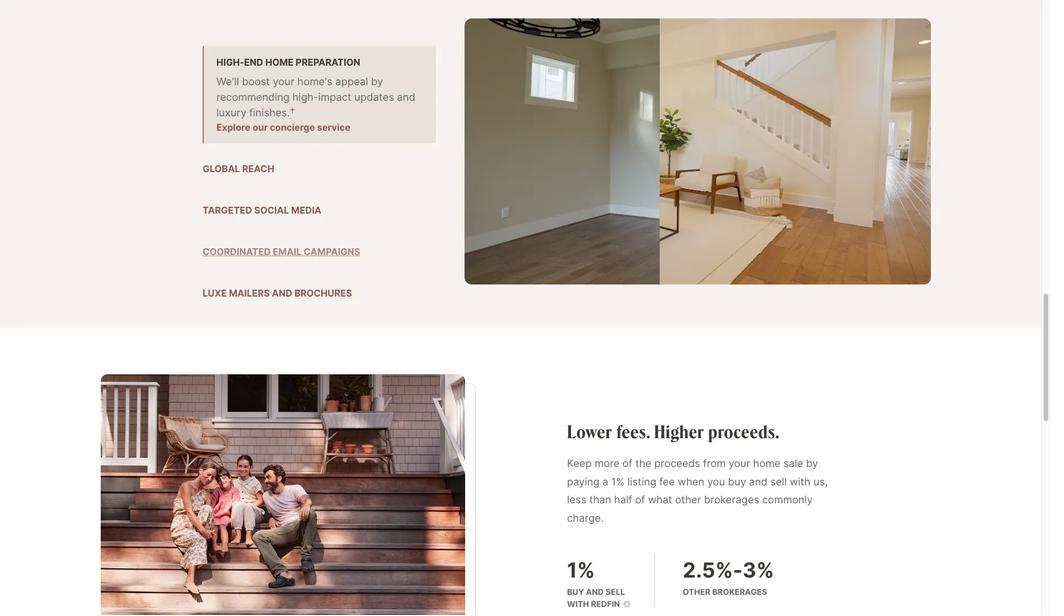 Task type: locate. For each thing, give the bounding box(es) containing it.
we'll
[[217, 76, 239, 88]]

half
[[614, 494, 632, 506]]

what
[[648, 494, 672, 506]]

home left the sale
[[753, 457, 781, 469]]

1 horizontal spatial 1%
[[611, 476, 625, 488]]

concierge
[[270, 122, 315, 133]]

by
[[371, 76, 383, 88], [806, 457, 818, 469]]

by up updates
[[371, 76, 383, 88]]

recommending
[[217, 91, 290, 103]]

brokerages
[[704, 494, 760, 506]]

1 vertical spatial home
[[753, 457, 781, 469]]

sell inside buy and sell with
[[606, 587, 625, 597]]

0 horizontal spatial with
[[567, 599, 589, 609]]

and inside buy and sell with
[[586, 587, 604, 597]]

0 vertical spatial by
[[371, 76, 383, 88]]

1% up buy
[[567, 558, 595, 583]]

and inside we'll boost your home's appeal by recommending high-impact updates and luxury finishes.† explore our concierge service
[[397, 91, 415, 103]]

0 vertical spatial home
[[265, 57, 294, 68]]

1 horizontal spatial with
[[790, 476, 811, 488]]

service
[[317, 122, 351, 133]]

0 vertical spatial 1%
[[611, 476, 625, 488]]

global reach
[[203, 163, 274, 175]]

we'll boost your home's appeal by recommending high-impact updates and luxury finishes.† tab list
[[203, 46, 436, 309]]

0 horizontal spatial home
[[265, 57, 294, 68]]

lower
[[567, 420, 613, 443]]

lower fees. higher proceeds.
[[567, 420, 780, 443]]

3%
[[743, 558, 774, 583]]

and
[[397, 91, 415, 103], [272, 287, 292, 299], [749, 476, 768, 488], [586, 587, 604, 597]]

high-
[[293, 91, 318, 103]]

by right the sale
[[806, 457, 818, 469]]

1 vertical spatial of
[[635, 494, 645, 506]]

home right end
[[265, 57, 294, 68]]

with inside 'keep more of the proceeds from your home sale by paying a 1%                     listing fee when you buy and sell with us, less than half of                     what other brokerages commonly charge.'
[[790, 476, 811, 488]]

listing
[[628, 476, 657, 488]]

fee
[[659, 476, 675, 488]]

with down the sale
[[790, 476, 811, 488]]

your up buy on the right bottom of the page
[[729, 457, 750, 469]]

1% right a
[[611, 476, 625, 488]]

less
[[567, 494, 587, 506]]

and up redfin
[[586, 587, 604, 597]]

0 horizontal spatial by
[[371, 76, 383, 88]]

email
[[273, 246, 302, 258]]

1 vertical spatial with
[[567, 599, 589, 609]]

than
[[589, 494, 611, 506]]

and right mailers
[[272, 287, 292, 299]]

0 horizontal spatial of
[[623, 457, 633, 469]]

of left the
[[623, 457, 633, 469]]

1 vertical spatial 1%
[[567, 558, 595, 583]]

with
[[790, 476, 811, 488], [567, 599, 589, 609]]

0 vertical spatial of
[[623, 457, 633, 469]]

high-
[[217, 57, 244, 68]]

redfin
[[589, 599, 620, 609]]

1%
[[611, 476, 625, 488], [567, 558, 595, 583]]

and right buy on the right bottom of the page
[[749, 476, 768, 488]]

1 horizontal spatial your
[[729, 457, 750, 469]]

0 vertical spatial your
[[273, 76, 295, 88]]

1 horizontal spatial of
[[635, 494, 645, 506]]

buy and sell with
[[567, 587, 625, 609]]

with down buy
[[567, 599, 589, 609]]

1 horizontal spatial sell
[[771, 476, 787, 488]]

1 horizontal spatial home
[[753, 457, 781, 469]]

proceeds.
[[709, 420, 780, 443]]

preparation
[[296, 57, 360, 68]]

and right updates
[[397, 91, 415, 103]]

explore our concierge service link
[[217, 122, 351, 133]]

campaigns
[[304, 246, 360, 258]]

the
[[636, 457, 652, 469]]

1 horizontal spatial by
[[806, 457, 818, 469]]

1 vertical spatial your
[[729, 457, 750, 469]]

home inside tab
[[265, 57, 294, 68]]

0 vertical spatial sell
[[771, 476, 787, 488]]

1 vertical spatial by
[[806, 457, 818, 469]]

2.5%-3% other brokerages
[[683, 558, 774, 597]]

your
[[273, 76, 295, 88], [729, 457, 750, 469]]

your inside 'keep more of the proceeds from your home sale by paying a 1%                     listing fee when you buy and sell with us, less than half of                     what other brokerages commonly charge.'
[[729, 457, 750, 469]]

0 horizontal spatial your
[[273, 76, 295, 88]]

luxe mailers and brochures
[[203, 287, 352, 299]]

sell up the "commonly"
[[771, 476, 787, 488]]

home inside 'keep more of the proceeds from your home sale by paying a 1%                     listing fee when you buy and sell with us, less than half of                     what other brokerages commonly charge.'
[[753, 457, 781, 469]]

finishes.†
[[249, 107, 295, 119]]

brokerages
[[713, 587, 767, 597]]

your down high-end home preparation
[[273, 76, 295, 88]]

commonly
[[762, 494, 813, 506]]

0 vertical spatial with
[[790, 476, 811, 488]]

2.5%-
[[683, 558, 743, 583]]

end
[[244, 57, 263, 68]]

home
[[265, 57, 294, 68], [753, 457, 781, 469]]

you
[[708, 476, 725, 488]]

sell up redfin
[[606, 587, 625, 597]]

other
[[675, 494, 701, 506]]

of
[[623, 457, 633, 469], [635, 494, 645, 506]]

your inside we'll boost your home's appeal by recommending high-impact updates and luxury finishes.† explore our concierge service
[[273, 76, 295, 88]]

1 vertical spatial sell
[[606, 587, 625, 597]]

sell
[[771, 476, 787, 488], [606, 587, 625, 597]]

from
[[703, 457, 726, 469]]

0 horizontal spatial sell
[[606, 587, 625, 597]]

targeted
[[203, 205, 252, 216]]

paying
[[567, 476, 600, 488]]

of right half
[[635, 494, 645, 506]]



Task type: describe. For each thing, give the bounding box(es) containing it.
keep
[[567, 457, 592, 469]]

when
[[678, 476, 705, 488]]

home's
[[297, 76, 333, 88]]

higher
[[654, 420, 705, 443]]

targeted social media
[[203, 205, 322, 216]]

a
[[603, 476, 609, 488]]

coordinated
[[203, 246, 271, 258]]

us,
[[814, 476, 828, 488]]

we'll boost your home's appeal by recommending high-impact updates and luxury finishes.† tab
[[203, 46, 436, 144]]

updates
[[354, 91, 394, 103]]

high-end home preparation
[[217, 57, 360, 68]]

social
[[254, 205, 289, 216]]

mailers
[[229, 287, 270, 299]]

sale
[[784, 457, 803, 469]]

family on a patio image
[[101, 374, 465, 615]]

sell inside 'keep more of the proceeds from your home sale by paying a 1%                     listing fee when you buy and sell with us, less than half of                     what other brokerages commonly charge.'
[[771, 476, 787, 488]]

luxe
[[203, 287, 227, 299]]

global
[[203, 163, 240, 175]]

and inside 'keep more of the proceeds from your home sale by paying a 1%                     listing fee when you buy and sell with us, less than half of                     what other brokerages commonly charge.'
[[749, 476, 768, 488]]

reach
[[242, 163, 274, 175]]

keep more of the proceeds from your home sale by paying a 1%                     listing fee when you buy and sell with us, less than half of                     what other brokerages commonly charge.
[[567, 457, 828, 524]]

more
[[595, 457, 620, 469]]

boost
[[242, 76, 270, 88]]

brochures
[[295, 287, 352, 299]]

buy
[[567, 587, 584, 597]]

appeal
[[335, 76, 368, 88]]

buy
[[728, 476, 746, 488]]

explore
[[217, 122, 250, 133]]

charge.
[[567, 512, 604, 524]]

we'll boost your home's appeal by recommending high-impact updates and luxury finishes.† explore our concierge service
[[217, 76, 415, 133]]

0 horizontal spatial 1%
[[567, 558, 595, 583]]

coordinated email campaigns
[[203, 246, 360, 258]]

fees.
[[617, 420, 650, 443]]

with inside buy and sell with
[[567, 599, 589, 609]]

proceeds
[[654, 457, 700, 469]]

our
[[253, 122, 268, 133]]

luxury
[[217, 107, 246, 119]]

by inside we'll boost your home's appeal by recommending high-impact updates and luxury finishes.† explore our concierge service
[[371, 76, 383, 88]]

other
[[683, 587, 711, 597]]

1% inside 'keep more of the proceeds from your home sale by paying a 1%                     listing fee when you buy and sell with us, less than half of                     what other brokerages commonly charge.'
[[611, 476, 625, 488]]

impact
[[318, 91, 352, 103]]

by inside 'keep more of the proceeds from your home sale by paying a 1%                     listing fee when you buy and sell with us, less than half of                     what other brokerages commonly charge.'
[[806, 457, 818, 469]]

media
[[291, 205, 322, 216]]



Task type: vqa. For each thing, say whether or not it's contained in the screenshot.
with to the left
yes



